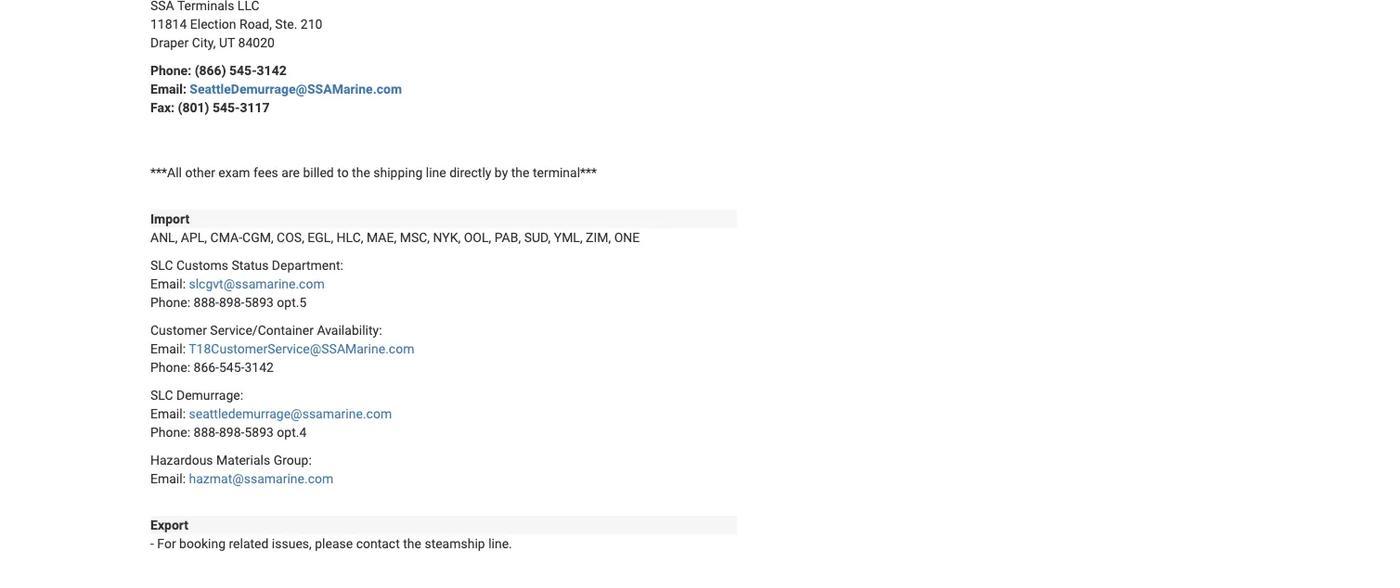 Task type: vqa. For each thing, say whether or not it's contained in the screenshot.
signed
no



Task type: describe. For each thing, give the bounding box(es) containing it.
billed
[[303, 165, 334, 180]]

group:
[[274, 453, 312, 468]]

hlc,
[[337, 230, 364, 245]]

seattledemurrage@ssamarine.com link
[[189, 406, 392, 422]]

ste.
[[275, 16, 297, 32]]

t18customerservice@ssamarine.com
[[189, 341, 414, 357]]

for
[[157, 536, 176, 552]]

seattledemurrage@ssamarine.com link
[[190, 81, 402, 97]]

t18customerservice@ssamarine.com link
[[189, 341, 414, 357]]

0 vertical spatial 545-
[[229, 63, 257, 78]]

availability:
[[317, 323, 382, 338]]

slc demurrage: email: seattledemurrage@ssamarine.com phone: 888-898-5893 opt.4
[[150, 388, 392, 440]]

3142 inside customer service /container availability: email: t18customerservice@ssamarine.com phone: 866-545-3142
[[245, 360, 274, 375]]

opt.5
[[277, 295, 307, 310]]

status
[[232, 258, 269, 273]]

city,
[[192, 35, 216, 50]]

***all
[[150, 165, 182, 180]]

5893 inside slc demurrage: email: seattledemurrage@ssamarine.com phone: 888-898-5893 opt.4
[[245, 425, 274, 440]]

0 horizontal spatial the
[[352, 165, 370, 180]]

(866)
[[195, 63, 226, 78]]

3117
[[240, 100, 270, 115]]

shipping
[[374, 165, 423, 180]]

seattledemurrage@ssamarine.com
[[190, 81, 402, 97]]

3142 inside phone: (866) 545-3142 email: seattledemurrage@ssamarine.com fax: (801) 545-3117
[[257, 63, 287, 78]]

/container
[[252, 323, 314, 338]]

customs
[[176, 258, 228, 273]]

cma-
[[210, 230, 242, 245]]

mae,
[[367, 230, 397, 245]]

department:
[[272, 258, 344, 273]]

export
[[150, 518, 188, 533]]

hazardous materials group: email: hazmat@ssamarine.com
[[150, 453, 334, 487]]

egl,
[[308, 230, 333, 245]]

draper
[[150, 35, 189, 50]]

msc,
[[400, 230, 430, 245]]

slcgvt@ssamarine.com
[[189, 276, 325, 292]]

hazmat@ssamarine.com
[[189, 471, 334, 487]]

fees are
[[254, 165, 300, 180]]

210
[[301, 16, 323, 32]]

email: for phone:
[[150, 81, 187, 97]]

545- for (866)
[[213, 100, 240, 115]]

exam
[[219, 165, 250, 180]]

import
[[150, 211, 190, 227]]

related
[[229, 536, 269, 552]]

to
[[337, 165, 349, 180]]

898- inside slc demurrage: email: seattledemurrage@ssamarine.com phone: 888-898-5893 opt.4
[[219, 425, 245, 440]]

steamship
[[425, 536, 485, 552]]

anl,
[[150, 230, 178, 245]]

materials
[[216, 453, 270, 468]]

phone: inside phone: (866) 545-3142 email: seattledemurrage@ssamarine.com fax: (801) 545-3117
[[150, 63, 191, 78]]

contact
[[356, 536, 400, 552]]

slc for slc demurrage: email: seattledemurrage@ssamarine.com phone: 888-898-5893 opt.4
[[150, 388, 173, 403]]

1 horizontal spatial the
[[403, 536, 421, 552]]

email: for customer
[[150, 341, 186, 357]]

5893 inside slc customs status department: email: slcgvt@ssamarine.com phone: 888-898-5893 opt.5
[[245, 295, 274, 310]]

terminal***
[[533, 165, 597, 180]]

email: inside hazardous materials group: email: hazmat@ssamarine.com
[[150, 471, 186, 487]]



Task type: locate. For each thing, give the bounding box(es) containing it.
4 email: from the top
[[150, 406, 186, 422]]

email: up fax:
[[150, 81, 187, 97]]

election
[[190, 16, 236, 32]]

zim,
[[586, 230, 611, 245]]

888- up hazardous
[[194, 425, 219, 440]]

phone: (866) 545-3142 email: seattledemurrage@ssamarine.com fax: (801) 545-3117
[[150, 63, 402, 115]]

line.
[[489, 536, 512, 552]]

1 email: from the top
[[150, 81, 187, 97]]

545- up the 'demurrage:'
[[219, 360, 245, 375]]

email: down the 'demurrage:'
[[150, 406, 186, 422]]

seattledemurrage@ssamarine.com
[[189, 406, 392, 422]]

slc customs status department: email: slcgvt@ssamarine.com phone: 888-898-5893 opt.5
[[150, 258, 344, 310]]

888- inside slc demurrage: email: seattledemurrage@ssamarine.com phone: 888-898-5893 opt.4
[[194, 425, 219, 440]]

1 898- from the top
[[219, 295, 245, 310]]

545- down 84020
[[229, 63, 257, 78]]

pab,
[[495, 230, 521, 245]]

anl, apl, cma-cgm, cos, egl, hlc, mae, msc, nyk, ool, pab, sud, yml, zim, one
[[150, 230, 640, 245]]

5893 down slcgvt@ssamarine.com 'link'
[[245, 295, 274, 310]]

2 phone: from the top
[[150, 295, 190, 310]]

cos,
[[277, 230, 304, 245]]

sud,
[[524, 230, 551, 245]]

3142
[[257, 63, 287, 78], [245, 360, 274, 375]]

nyk,
[[433, 230, 461, 245]]

(801)
[[178, 100, 209, 115]]

email: down hazardous
[[150, 471, 186, 487]]

issues,
[[272, 536, 312, 552]]

1 vertical spatial 5893
[[245, 425, 274, 440]]

1 vertical spatial 898-
[[219, 425, 245, 440]]

2 vertical spatial 545-
[[219, 360, 245, 375]]

slc
[[150, 258, 173, 273], [150, 388, 173, 403]]

road,
[[240, 16, 272, 32]]

888-
[[194, 295, 219, 310], [194, 425, 219, 440]]

email: inside customer service /container availability: email: t18customerservice@ssamarine.com phone: 866-545-3142
[[150, 341, 186, 357]]

email: for slc
[[150, 276, 186, 292]]

phone: left 866-
[[150, 360, 190, 375]]

email: inside slc customs status department: email: slcgvt@ssamarine.com phone: 888-898-5893 opt.5
[[150, 276, 186, 292]]

2 email: from the top
[[150, 276, 186, 292]]

5 email: from the top
[[150, 471, 186, 487]]

email: down customer
[[150, 341, 186, 357]]

0 vertical spatial 5893
[[245, 295, 274, 310]]

2 horizontal spatial the
[[511, 165, 530, 180]]

demurrage:
[[176, 388, 243, 403]]

slc inside slc demurrage: email: seattledemurrage@ssamarine.com phone: 888-898-5893 opt.4
[[150, 388, 173, 403]]

2 5893 from the top
[[245, 425, 274, 440]]

3142 up the seattledemurrage@ssamarine.com
[[257, 63, 287, 78]]

1 vertical spatial 3142
[[245, 360, 274, 375]]

545- right (801)
[[213, 100, 240, 115]]

898- up materials
[[219, 425, 245, 440]]

email: inside slc demurrage: email: seattledemurrage@ssamarine.com phone: 888-898-5893 opt.4
[[150, 406, 186, 422]]

ool,
[[464, 230, 491, 245]]

2 898- from the top
[[219, 425, 245, 440]]

email: inside phone: (866) 545-3142 email: seattledemurrage@ssamarine.com fax: (801) 545-3117
[[150, 81, 187, 97]]

line
[[426, 165, 446, 180]]

phone: up customer
[[150, 295, 190, 310]]

1 vertical spatial slc
[[150, 388, 173, 403]]

1 5893 from the top
[[245, 295, 274, 310]]

- for booking related issues, please contact the steamship line.
[[150, 536, 512, 552]]

slc inside slc customs status department: email: slcgvt@ssamarine.com phone: 888-898-5893 opt.5
[[150, 258, 173, 273]]

3142 down /container
[[245, 360, 274, 375]]

fax:
[[150, 100, 175, 115]]

apl,
[[181, 230, 207, 245]]

898-
[[219, 295, 245, 310], [219, 425, 245, 440]]

1 phone: from the top
[[150, 63, 191, 78]]

yml,
[[554, 230, 583, 245]]

11814
[[150, 16, 187, 32]]

hazardous
[[150, 453, 213, 468]]

***all other exam fees are billed to the shipping line directly by the terminal***
[[150, 165, 597, 180]]

slcgvt@ssamarine.com link
[[189, 276, 325, 292]]

please
[[315, 536, 353, 552]]

3 phone: from the top
[[150, 360, 190, 375]]

customer
[[150, 323, 207, 338]]

the
[[352, 165, 370, 180], [511, 165, 530, 180], [403, 536, 421, 552]]

4 phone: from the top
[[150, 425, 190, 440]]

directly
[[450, 165, 492, 180]]

slc down anl,
[[150, 258, 173, 273]]

slc for slc customs status department: email: slcgvt@ssamarine.com phone: 888-898-5893 opt.5
[[150, 258, 173, 273]]

866-
[[194, 360, 219, 375]]

service
[[210, 323, 252, 338]]

1 888- from the top
[[194, 295, 219, 310]]

545-
[[229, 63, 257, 78], [213, 100, 240, 115], [219, 360, 245, 375]]

phone: inside customer service /container availability: email: t18customerservice@ssamarine.com phone: 866-545-3142
[[150, 360, 190, 375]]

2 slc from the top
[[150, 388, 173, 403]]

888- inside slc customs status department: email: slcgvt@ssamarine.com phone: 888-898-5893 opt.5
[[194, 295, 219, 310]]

phone: up hazardous
[[150, 425, 190, 440]]

email:
[[150, 81, 187, 97], [150, 276, 186, 292], [150, 341, 186, 357], [150, 406, 186, 422], [150, 471, 186, 487]]

1 slc from the top
[[150, 258, 173, 273]]

other
[[185, 165, 215, 180]]

email: down customs
[[150, 276, 186, 292]]

898- up service
[[219, 295, 245, 310]]

phone:
[[150, 63, 191, 78], [150, 295, 190, 310], [150, 360, 190, 375], [150, 425, 190, 440]]

-
[[150, 536, 154, 552]]

0 vertical spatial 888-
[[194, 295, 219, 310]]

the right contact
[[403, 536, 421, 552]]

3 email: from the top
[[150, 341, 186, 357]]

545- for service
[[219, 360, 245, 375]]

888- down customs
[[194, 295, 219, 310]]

11814 election road, ste. 210 draper city, ut 84020
[[150, 16, 323, 50]]

the right "by"
[[511, 165, 530, 180]]

opt.4
[[277, 425, 307, 440]]

the right to on the left
[[352, 165, 370, 180]]

5893 up materials
[[245, 425, 274, 440]]

2 888- from the top
[[194, 425, 219, 440]]

0 vertical spatial 898-
[[219, 295, 245, 310]]

hazmat@ssamarine.com link
[[189, 471, 334, 487]]

cgm,
[[242, 230, 274, 245]]

1 vertical spatial 888-
[[194, 425, 219, 440]]

booking
[[179, 536, 226, 552]]

0 vertical spatial 3142
[[257, 63, 287, 78]]

ut
[[219, 35, 235, 50]]

customer service /container availability: email: t18customerservice@ssamarine.com phone: 866-545-3142
[[150, 323, 414, 375]]

one
[[614, 230, 640, 245]]

phone: inside slc customs status department: email: slcgvt@ssamarine.com phone: 888-898-5893 opt.5
[[150, 295, 190, 310]]

1 vertical spatial 545-
[[213, 100, 240, 115]]

898- inside slc customs status department: email: slcgvt@ssamarine.com phone: 888-898-5893 opt.5
[[219, 295, 245, 310]]

545- inside customer service /container availability: email: t18customerservice@ssamarine.com phone: 866-545-3142
[[219, 360, 245, 375]]

5893
[[245, 295, 274, 310], [245, 425, 274, 440]]

84020
[[238, 35, 275, 50]]

slc left the 'demurrage:'
[[150, 388, 173, 403]]

0 vertical spatial slc
[[150, 258, 173, 273]]

by
[[495, 165, 508, 180]]

phone: inside slc demurrage: email: seattledemurrage@ssamarine.com phone: 888-898-5893 opt.4
[[150, 425, 190, 440]]

phone: down draper
[[150, 63, 191, 78]]



